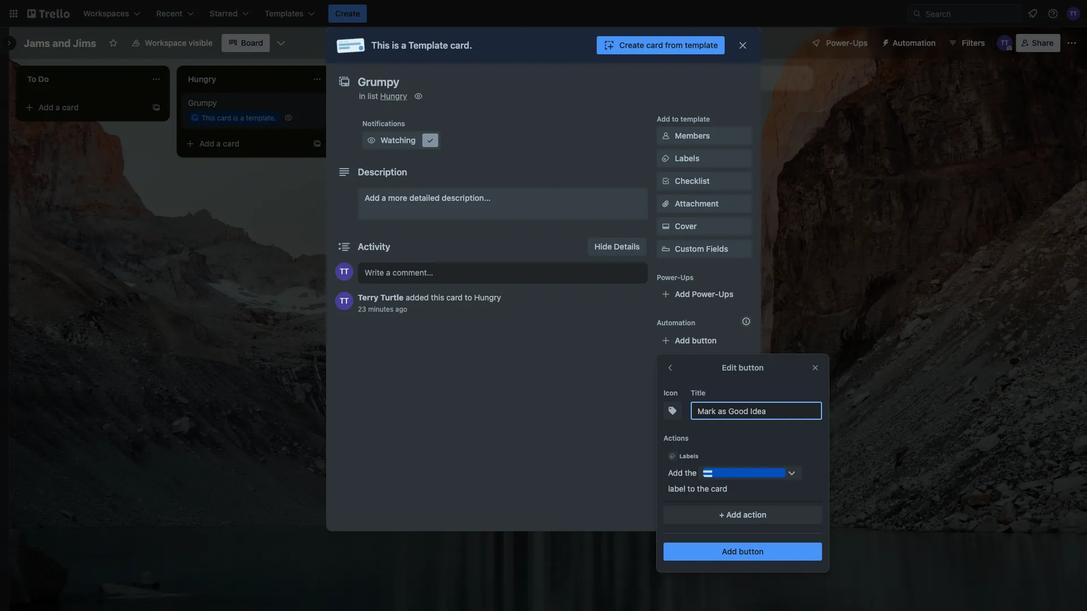 Task type: describe. For each thing, give the bounding box(es) containing it.
label to the card
[[668, 485, 728, 494]]

0 horizontal spatial template
[[409, 40, 448, 51]]

sm image inside checklist link
[[660, 176, 672, 187]]

hide for hide details
[[595, 242, 612, 251]]

grumpy
[[188, 98, 217, 108]]

details
[[614, 242, 640, 251]]

sm image for template
[[660, 426, 672, 437]]

board link
[[222, 34, 270, 52]]

filters button
[[945, 34, 989, 52]]

delete
[[675, 477, 699, 487]]

1 vertical spatial terry turtle (terryturtle) image
[[335, 263, 353, 281]]

hungry inside terry turtle added this card to hungry 23 minutes ago
[[474, 293, 501, 302]]

add the
[[668, 469, 697, 478]]

+ add action
[[719, 511, 767, 520]]

card inside terry turtle added this card to hungry 23 minutes ago
[[447, 293, 463, 302]]

power-ups button
[[804, 34, 875, 52]]

custom fields
[[675, 244, 728, 254]]

share for share button to the right
[[1032, 38, 1054, 48]]

watching
[[381, 136, 416, 145]]

card inside button
[[647, 40, 663, 50]]

1 vertical spatial button
[[739, 363, 764, 373]]

members link
[[657, 127, 752, 145]]

0 vertical spatial add button
[[675, 336, 717, 346]]

show menu image
[[1067, 37, 1078, 49]]

board
[[241, 38, 263, 48]]

add a more detailed description…
[[365, 193, 491, 203]]

action
[[744, 511, 767, 520]]

0 horizontal spatial share button
[[657, 496, 752, 514]]

template button
[[657, 423, 752, 441]]

Add label… text field
[[691, 402, 822, 420]]

cover link
[[657, 217, 752, 236]]

turtle
[[381, 293, 404, 302]]

open information menu image
[[1048, 8, 1059, 19]]

template.
[[246, 114, 276, 122]]

sm image inside members link
[[660, 130, 672, 142]]

add to template
[[657, 115, 710, 123]]

hide details link
[[588, 238, 647, 256]]

workspace
[[145, 38, 187, 48]]

watching button
[[362, 131, 441, 150]]

1 vertical spatial power-
[[657, 274, 681, 282]]

visible
[[189, 38, 213, 48]]

labels inside labels link
[[675, 154, 700, 163]]

more
[[388, 193, 407, 203]]

move link
[[657, 377, 752, 395]]

share for leftmost share button
[[675, 500, 697, 509]]

star or unstar board image
[[109, 39, 118, 48]]

sm image for watching
[[366, 135, 377, 146]]

sm image for move
[[660, 381, 672, 392]]

2 vertical spatial button
[[739, 547, 764, 557]]

this for this card is a template.
[[202, 114, 215, 122]]

hide for hide from list
[[675, 455, 692, 464]]

Board name text field
[[18, 34, 102, 52]]

1 vertical spatial ups
[[681, 274, 694, 282]]

fields
[[706, 244, 728, 254]]

0 vertical spatial the
[[685, 469, 697, 478]]

card.
[[450, 40, 472, 51]]

delete link
[[657, 473, 752, 491]]

2 vertical spatial terry turtle (terryturtle) image
[[335, 292, 353, 310]]

2 horizontal spatial add a card
[[360, 103, 400, 112]]

jims
[[73, 37, 96, 49]]

checklist
[[675, 176, 710, 186]]

create for create
[[335, 9, 360, 18]]

1 vertical spatial add button
[[722, 547, 764, 557]]

in
[[359, 91, 366, 101]]

ups inside button
[[853, 38, 868, 48]]

automation button
[[877, 34, 943, 52]]

sm image inside "copy" link
[[660, 403, 672, 415]]

23 minutes ago link
[[358, 305, 407, 313]]

filters
[[962, 38, 985, 48]]

label
[[668, 485, 686, 494]]

description
[[358, 167, 407, 178]]

0 horizontal spatial list
[[368, 91, 378, 101]]

cover
[[675, 222, 697, 231]]

primary element
[[0, 0, 1087, 27]]

and
[[52, 37, 71, 49]]

this
[[431, 293, 444, 302]]

detailed
[[410, 193, 440, 203]]

1 vertical spatial add button button
[[664, 543, 822, 561]]

1 horizontal spatial ups
[[719, 290, 734, 299]]

1 vertical spatial the
[[697, 485, 709, 494]]

create from template… image
[[152, 103, 161, 112]]

labels link
[[657, 150, 752, 168]]

return to previous screen image
[[666, 364, 675, 373]]

1 vertical spatial labels
[[680, 453, 699, 460]]

color: blue, title: none image
[[704, 469, 786, 478]]

sm image for labels
[[660, 153, 672, 164]]

this card is a template.
[[202, 114, 276, 122]]



Task type: vqa. For each thing, say whether or not it's contained in the screenshot.
watching
yes



Task type: locate. For each thing, give the bounding box(es) containing it.
2 horizontal spatial to
[[688, 485, 695, 494]]

1 vertical spatial automation
[[657, 319, 696, 327]]

custom
[[675, 244, 704, 254]]

sm image down icon
[[660, 426, 672, 437]]

1 vertical spatial power-ups
[[657, 274, 694, 282]]

hide
[[595, 242, 612, 251], [675, 455, 692, 464]]

this up the in list hungry
[[372, 40, 390, 51]]

button right edit
[[739, 363, 764, 373]]

edit button
[[722, 363, 764, 373]]

hungry link
[[380, 91, 407, 101]]

0 horizontal spatial hungry
[[380, 91, 407, 101]]

sm image inside automation button
[[877, 34, 893, 50]]

this down grumpy
[[202, 114, 215, 122]]

1 vertical spatial from
[[695, 455, 712, 464]]

to inside terry turtle added this card to hungry 23 minutes ago
[[465, 293, 472, 302]]

1 horizontal spatial this
[[372, 40, 390, 51]]

add
[[39, 103, 54, 112], [360, 103, 375, 112], [657, 115, 670, 123], [199, 139, 214, 148], [365, 193, 380, 203], [675, 290, 690, 299], [675, 336, 690, 346], [668, 469, 683, 478], [727, 511, 742, 520], [722, 547, 737, 557]]

button down action
[[739, 547, 764, 557]]

0 horizontal spatial ups
[[681, 274, 694, 282]]

create card from template button
[[597, 36, 725, 54]]

jams
[[24, 37, 50, 49]]

a
[[401, 40, 406, 51], [56, 103, 60, 112], [377, 103, 382, 112], [240, 114, 244, 122], [216, 139, 221, 148], [382, 193, 386, 203]]

this is a template card.
[[372, 40, 472, 51]]

share button
[[1017, 34, 1061, 52], [657, 496, 752, 514]]

0 vertical spatial from
[[665, 40, 683, 50]]

power-ups
[[827, 38, 868, 48], [657, 274, 694, 282]]

actions down copy at the right bottom of the page
[[664, 434, 689, 442]]

sm image
[[877, 34, 893, 50], [366, 135, 377, 146], [660, 153, 672, 164], [660, 221, 672, 232], [660, 381, 672, 392], [660, 426, 672, 437], [660, 454, 672, 465]]

0 horizontal spatial add a card
[[39, 103, 79, 112]]

1 vertical spatial template
[[681, 115, 710, 123]]

copy link
[[657, 400, 752, 418]]

sm image inside watching button
[[366, 135, 377, 146]]

1 vertical spatial hungry
[[474, 293, 501, 302]]

2 vertical spatial to
[[688, 485, 695, 494]]

sm image inside move link
[[660, 381, 672, 392]]

sm image inside labels link
[[660, 153, 672, 164]]

sm image inside cover link
[[660, 221, 672, 232]]

actions up move
[[657, 365, 682, 373]]

1 vertical spatial create
[[620, 40, 645, 50]]

to for label
[[688, 485, 695, 494]]

1 horizontal spatial automation
[[893, 38, 936, 48]]

terry turtle (terryturtle) image
[[997, 35, 1013, 51]]

from inside create card from template button
[[665, 40, 683, 50]]

hungry
[[380, 91, 407, 101], [474, 293, 501, 302]]

create inside create button
[[335, 9, 360, 18]]

actions
[[657, 365, 682, 373], [664, 434, 689, 442]]

ups up add power-ups
[[681, 274, 694, 282]]

create inside create card from template button
[[620, 40, 645, 50]]

0 horizontal spatial the
[[685, 469, 697, 478]]

1 horizontal spatial the
[[697, 485, 709, 494]]

ago
[[396, 305, 407, 313]]

workspace visible
[[145, 38, 213, 48]]

add power-ups
[[675, 290, 734, 299]]

add button button down '+ add action'
[[664, 543, 822, 561]]

hide up add the
[[675, 455, 692, 464]]

to up members
[[672, 115, 679, 123]]

terry turtle (terryturtle) image
[[1067, 7, 1081, 20], [335, 263, 353, 281], [335, 292, 353, 310]]

this
[[372, 40, 390, 51], [202, 114, 215, 122]]

0 horizontal spatial from
[[665, 40, 683, 50]]

0 horizontal spatial hide
[[595, 242, 612, 251]]

0 vertical spatial automation
[[893, 38, 936, 48]]

sm image left cover
[[660, 221, 672, 232]]

1 horizontal spatial template
[[675, 427, 710, 436]]

list right in
[[368, 91, 378, 101]]

template down copy at the right bottom of the page
[[675, 427, 710, 436]]

0 vertical spatial create
[[335, 9, 360, 18]]

0 vertical spatial hide
[[595, 242, 612, 251]]

the right label
[[697, 485, 709, 494]]

to right this
[[465, 293, 472, 302]]

0 horizontal spatial add button
[[675, 336, 717, 346]]

sm image up add the
[[660, 454, 672, 465]]

0 vertical spatial power-
[[827, 38, 853, 48]]

1 horizontal spatial power-ups
[[827, 38, 868, 48]]

automation down search icon
[[893, 38, 936, 48]]

hide left details
[[595, 242, 612, 251]]

template
[[685, 40, 718, 50], [681, 115, 710, 123]]

1 horizontal spatial add a card button
[[181, 135, 308, 153]]

button
[[692, 336, 717, 346], [739, 363, 764, 373], [739, 547, 764, 557]]

grumpy link
[[188, 97, 319, 109]]

power-ups inside button
[[827, 38, 868, 48]]

switch to… image
[[8, 8, 19, 19]]

1 vertical spatial template
[[675, 427, 710, 436]]

description…
[[442, 193, 491, 203]]

sm image for automation
[[877, 34, 893, 50]]

list
[[368, 91, 378, 101], [714, 455, 725, 464]]

add a card for 'add a card' button associated with create from template… image
[[199, 139, 240, 148]]

checklist link
[[657, 172, 752, 190]]

hungry down the "write a comment" text box
[[474, 293, 501, 302]]

share button down 0 notifications image
[[1017, 34, 1061, 52]]

0 vertical spatial power-ups
[[827, 38, 868, 48]]

0 vertical spatial hungry
[[380, 91, 407, 101]]

is
[[392, 40, 399, 51], [233, 114, 238, 122]]

workspace visible button
[[125, 34, 219, 52]]

labels up add the
[[680, 453, 699, 460]]

2 horizontal spatial power-
[[827, 38, 853, 48]]

2 horizontal spatial ups
[[853, 38, 868, 48]]

2 vertical spatial ups
[[719, 290, 734, 299]]

share left show menu image
[[1032, 38, 1054, 48]]

0 vertical spatial is
[[392, 40, 399, 51]]

1 vertical spatial list
[[714, 455, 725, 464]]

this for this is a template card.
[[372, 40, 390, 51]]

1 horizontal spatial is
[[392, 40, 399, 51]]

0 vertical spatial ups
[[853, 38, 868, 48]]

list up delete link
[[714, 455, 725, 464]]

is up hungry link
[[392, 40, 399, 51]]

template inside template button
[[675, 427, 710, 436]]

0 vertical spatial button
[[692, 336, 717, 346]]

1 horizontal spatial from
[[695, 455, 712, 464]]

template
[[409, 40, 448, 51], [675, 427, 710, 436]]

ups left automation button
[[853, 38, 868, 48]]

hungry up notifications
[[380, 91, 407, 101]]

Write a comment text field
[[358, 263, 648, 283]]

the
[[685, 469, 697, 478], [697, 485, 709, 494]]

hide from list
[[675, 455, 725, 464]]

create button
[[329, 5, 367, 23]]

1 vertical spatial is
[[233, 114, 238, 122]]

2 horizontal spatial add a card button
[[342, 99, 469, 117]]

sm image down the add to template
[[660, 153, 672, 164]]

1 horizontal spatial hide
[[675, 455, 692, 464]]

template inside button
[[685, 40, 718, 50]]

labels
[[675, 154, 700, 163], [680, 453, 699, 460]]

1 horizontal spatial add button
[[722, 547, 764, 557]]

None text field
[[352, 71, 726, 92]]

attachment
[[675, 199, 719, 208]]

icon
[[664, 389, 678, 397]]

move
[[675, 381, 695, 391]]

1 horizontal spatial share button
[[1017, 34, 1061, 52]]

sm image inside hide from list link
[[660, 454, 672, 465]]

0 horizontal spatial add a card button
[[20, 99, 147, 117]]

hide details
[[595, 242, 640, 251]]

0 vertical spatial share button
[[1017, 34, 1061, 52]]

added
[[406, 293, 429, 302]]

1 horizontal spatial hungry
[[474, 293, 501, 302]]

0 vertical spatial list
[[368, 91, 378, 101]]

jams and jims
[[24, 37, 96, 49]]

share
[[1032, 38, 1054, 48], [675, 500, 697, 509]]

1 vertical spatial share
[[675, 500, 697, 509]]

the down hide from list
[[685, 469, 697, 478]]

1 vertical spatial share button
[[657, 496, 752, 514]]

Search field
[[922, 5, 1021, 22]]

0 horizontal spatial share
[[675, 500, 697, 509]]

sm image right power-ups button
[[877, 34, 893, 50]]

0 vertical spatial template
[[685, 40, 718, 50]]

notifications
[[362, 120, 405, 127]]

terry
[[358, 293, 379, 302]]

0 vertical spatial add button button
[[657, 332, 752, 350]]

0 horizontal spatial automation
[[657, 319, 696, 327]]

share button down label to the card
[[657, 496, 752, 514]]

sm image inside watching button
[[425, 135, 436, 146]]

in list hungry
[[359, 91, 407, 101]]

1 vertical spatial hide
[[675, 455, 692, 464]]

2 vertical spatial power-
[[692, 290, 719, 299]]

add button
[[675, 336, 717, 346], [722, 547, 764, 557]]

1 horizontal spatial create
[[620, 40, 645, 50]]

from inside hide from list link
[[695, 455, 712, 464]]

power-
[[827, 38, 853, 48], [657, 274, 681, 282], [692, 290, 719, 299]]

close popover image
[[811, 364, 820, 373]]

0 vertical spatial share
[[1032, 38, 1054, 48]]

to
[[672, 115, 679, 123], [465, 293, 472, 302], [688, 485, 695, 494]]

add a card
[[39, 103, 79, 112], [360, 103, 400, 112], [199, 139, 240, 148]]

create card from template
[[620, 40, 718, 50]]

terry turtle added this card to hungry 23 minutes ago
[[358, 293, 501, 313]]

share down label
[[675, 500, 697, 509]]

button up move link
[[692, 336, 717, 346]]

search image
[[913, 9, 922, 18]]

add a card button
[[20, 99, 147, 117], [342, 99, 469, 117], [181, 135, 308, 153]]

automation down add power-ups
[[657, 319, 696, 327]]

add button down '+ add action'
[[722, 547, 764, 557]]

add a card for create from template… icon's 'add a card' button
[[39, 103, 79, 112]]

copy
[[675, 404, 695, 413]]

1 vertical spatial actions
[[664, 434, 689, 442]]

power- inside button
[[827, 38, 853, 48]]

1 vertical spatial to
[[465, 293, 472, 302]]

sm image for hide from list
[[660, 454, 672, 465]]

automation inside button
[[893, 38, 936, 48]]

0 notifications image
[[1026, 7, 1040, 20]]

add button button
[[657, 332, 752, 350], [664, 543, 822, 561]]

add button up return to previous screen icon
[[675, 336, 717, 346]]

add button button up edit
[[657, 332, 752, 350]]

0 horizontal spatial is
[[233, 114, 238, 122]]

add a card button for create from template… icon
[[20, 99, 147, 117]]

sm image down return to previous screen icon
[[660, 381, 672, 392]]

sm image
[[413, 91, 424, 102], [660, 130, 672, 142], [425, 135, 436, 146], [660, 176, 672, 187], [660, 403, 672, 415], [667, 406, 679, 417], [660, 476, 672, 488]]

ups
[[853, 38, 868, 48], [681, 274, 694, 282], [719, 290, 734, 299]]

attachment button
[[657, 195, 752, 213]]

1 horizontal spatial power-
[[692, 290, 719, 299]]

0 horizontal spatial to
[[465, 293, 472, 302]]

+
[[719, 511, 724, 520]]

create for create card from template
[[620, 40, 645, 50]]

customize views image
[[276, 37, 287, 49]]

custom fields button
[[657, 244, 752, 255]]

0 vertical spatial template
[[409, 40, 448, 51]]

add a more detailed description… link
[[358, 188, 648, 220]]

members
[[675, 131, 710, 140]]

list inside hide from list link
[[714, 455, 725, 464]]

to for add
[[672, 115, 679, 123]]

1 horizontal spatial to
[[672, 115, 679, 123]]

sm image inside template button
[[660, 426, 672, 437]]

hide from list link
[[657, 450, 752, 468]]

edit
[[722, 363, 737, 373]]

1 horizontal spatial add a card
[[199, 139, 240, 148]]

1 horizontal spatial list
[[714, 455, 725, 464]]

1 horizontal spatial share
[[1032, 38, 1054, 48]]

from
[[665, 40, 683, 50], [695, 455, 712, 464]]

labels up checklist
[[675, 154, 700, 163]]

sm image for cover
[[660, 221, 672, 232]]

0 vertical spatial actions
[[657, 365, 682, 373]]

ups down fields
[[719, 290, 734, 299]]

0 vertical spatial to
[[672, 115, 679, 123]]

sm image down notifications
[[366, 135, 377, 146]]

to right label
[[688, 485, 695, 494]]

0 vertical spatial this
[[372, 40, 390, 51]]

template left card.
[[409, 40, 448, 51]]

minutes
[[368, 305, 394, 313]]

23
[[358, 305, 366, 313]]

0 horizontal spatial power-
[[657, 274, 681, 282]]

create from template… image
[[313, 139, 322, 148]]

0 vertical spatial terry turtle (terryturtle) image
[[1067, 7, 1081, 20]]

title
[[691, 389, 706, 397]]

activity
[[358, 242, 390, 252]]

0 horizontal spatial this
[[202, 114, 215, 122]]

is down grumpy link
[[233, 114, 238, 122]]

sm image inside delete link
[[660, 476, 672, 488]]

add power-ups link
[[657, 285, 752, 304]]

0 vertical spatial labels
[[675, 154, 700, 163]]

add a card button for create from template… image
[[181, 135, 308, 153]]

0 horizontal spatial power-ups
[[657, 274, 694, 282]]

1 vertical spatial this
[[202, 114, 215, 122]]

automation
[[893, 38, 936, 48], [657, 319, 696, 327]]

0 horizontal spatial create
[[335, 9, 360, 18]]



